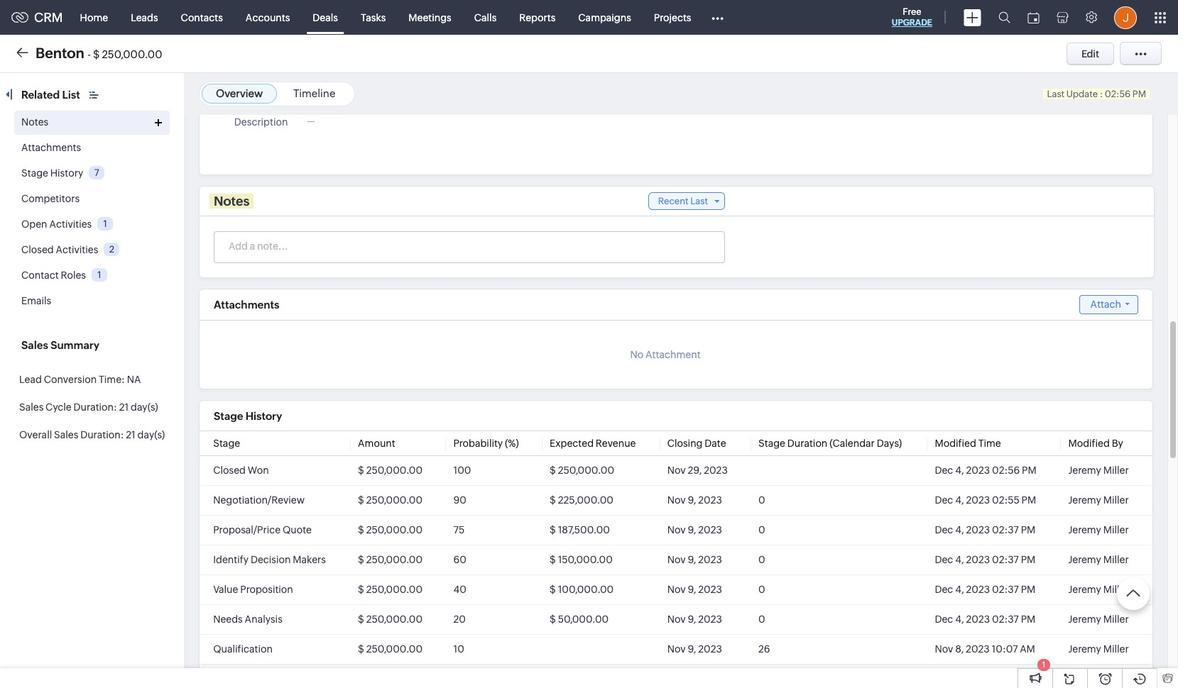 Task type: vqa. For each thing, say whether or not it's contained in the screenshot.
26
yes



Task type: describe. For each thing, give the bounding box(es) containing it.
1 for contact roles
[[98, 270, 101, 280]]

contacts
[[181, 12, 223, 23]]

nov for 100,000.00
[[667, 584, 686, 596]]

250,000.00 for negotiation/review
[[366, 495, 423, 506]]

calls
[[474, 12, 497, 23]]

250,000.00 for value proposition
[[366, 584, 423, 596]]

dec 4, 2023 02:37 pm for 100,000.00
[[935, 584, 1036, 596]]

4, for $ 225,000.00
[[955, 495, 964, 506]]

day(s) for overall sales duration: 21 day(s)
[[138, 430, 165, 441]]

187,500.00
[[558, 525, 610, 536]]

4, for $ 150,000.00
[[955, 555, 964, 566]]

jeremy for 50,000.00
[[1069, 614, 1102, 626]]

activities for closed activities
[[56, 244, 98, 256]]

date
[[705, 438, 726, 450]]

miller for $ 225,000.00
[[1104, 495, 1129, 506]]

stage duration (calendar days)
[[759, 438, 902, 450]]

home link
[[69, 0, 119, 34]]

$ 150,000.00
[[550, 555, 613, 566]]

open
[[21, 219, 47, 230]]

by
[[1112, 438, 1124, 450]]

$ inside the benton - $ 250,000.00
[[93, 48, 100, 60]]

nov 9, 2023 for $ 225,000.00
[[667, 495, 722, 506]]

probability
[[453, 438, 503, 450]]

0 horizontal spatial attachments
[[21, 142, 81, 153]]

overall
[[19, 430, 52, 441]]

revenue
[[596, 438, 636, 450]]

calls link
[[463, 0, 508, 34]]

jeremy miller for $ 150,000.00
[[1069, 555, 1129, 566]]

1 horizontal spatial attachments
[[214, 299, 279, 311]]

26
[[759, 644, 770, 655]]

home
[[80, 12, 108, 23]]

:
[[1100, 89, 1103, 99]]

40
[[453, 584, 467, 596]]

7 miller from the top
[[1104, 644, 1129, 655]]

edit
[[1082, 48, 1100, 59]]

0 vertical spatial notes
[[21, 116, 48, 128]]

projects link
[[643, 0, 703, 34]]

closed won
[[213, 465, 269, 477]]

60
[[453, 555, 467, 566]]

profile image
[[1114, 6, 1137, 29]]

am
[[1020, 644, 1035, 655]]

2 horizontal spatial 1
[[1043, 661, 1046, 670]]

upgrade
[[892, 18, 933, 28]]

9, for $ 225,000.00
[[688, 495, 696, 506]]

pm for $ 100,000.00
[[1021, 584, 1036, 596]]

29,
[[688, 465, 702, 477]]

emails
[[21, 295, 51, 307]]

4, for $ 50,000.00
[[955, 614, 964, 626]]

jeremy miller for $ 187,500.00
[[1069, 525, 1129, 536]]

last update : 02:56 pm
[[1047, 89, 1146, 99]]

pm for $ 187,500.00
[[1021, 525, 1036, 536]]

meetings link
[[397, 0, 463, 34]]

jeremy miller for $ 100,000.00
[[1069, 584, 1129, 596]]

miller for $ 100,000.00
[[1104, 584, 1129, 596]]

1 vertical spatial stage history
[[214, 410, 282, 423]]

contacts link
[[169, 0, 234, 34]]

jeremy for 187,500.00
[[1069, 525, 1102, 536]]

nov for 250,000.00
[[667, 465, 686, 477]]

campaigns link
[[567, 0, 643, 34]]

nov 9, 2023 for $ 150,000.00
[[667, 555, 722, 566]]

lead conversion time: na
[[19, 374, 141, 386]]

open activities
[[21, 219, 92, 230]]

contact roles
[[21, 270, 86, 281]]

02:37 for $ 150,000.00
[[992, 555, 1019, 566]]

10
[[453, 644, 464, 655]]

no attachment
[[630, 349, 701, 361]]

250,000.00 for needs analysis
[[366, 614, 423, 626]]

225,000.00
[[558, 495, 614, 506]]

02:37 for $ 100,000.00
[[992, 584, 1019, 596]]

calendar image
[[1028, 12, 1040, 23]]

reports
[[519, 12, 556, 23]]

contact roles link
[[21, 270, 86, 281]]

10:07
[[992, 644, 1018, 655]]

recent
[[658, 196, 689, 207]]

meetings
[[409, 12, 452, 23]]

0 horizontal spatial stage history
[[21, 168, 83, 179]]

overview link
[[216, 87, 263, 99]]

miller for $ 150,000.00
[[1104, 555, 1129, 566]]

leads link
[[119, 0, 169, 34]]

nov for 187,500.00
[[667, 525, 686, 536]]

dec for 225,000.00
[[935, 495, 953, 506]]

pm for $ 150,000.00
[[1021, 555, 1036, 566]]

days)
[[877, 438, 902, 450]]

time:
[[99, 374, 125, 386]]

250,000.00 inside the benton - $ 250,000.00
[[102, 48, 162, 60]]

dec for 50,000.00
[[935, 614, 953, 626]]

0 horizontal spatial history
[[50, 168, 83, 179]]

dec 4, 2023 02:37 pm for 150,000.00
[[935, 555, 1036, 566]]

activities for open activities
[[49, 219, 92, 230]]

list
[[62, 89, 80, 101]]

7 jeremy from the top
[[1069, 644, 1102, 655]]

21 for sales cycle duration:
[[119, 402, 129, 413]]

modified for modified by
[[1069, 438, 1110, 450]]

Add a note... field
[[215, 239, 724, 254]]

expected
[[550, 438, 594, 450]]

dec for 250,000.00
[[935, 465, 953, 477]]

nov 9, 2023 for $ 187,500.00
[[667, 525, 722, 536]]

tasks
[[361, 12, 386, 23]]

$ 250,000.00 for 10
[[358, 644, 423, 655]]

20
[[453, 614, 466, 626]]

attachment
[[646, 349, 701, 361]]

timeline
[[293, 87, 336, 99]]

crm link
[[11, 10, 63, 25]]

benton - $ 250,000.00
[[36, 44, 162, 61]]

$ 250,000.00 for 90
[[358, 495, 423, 506]]

description
[[234, 116, 288, 128]]

4, for $ 100,000.00
[[955, 584, 964, 596]]

miller for $ 50,000.00
[[1104, 614, 1129, 626]]

open activities link
[[21, 219, 92, 230]]

qualification
[[213, 644, 273, 655]]

amount
[[358, 438, 395, 450]]

closed for closed activities
[[21, 244, 54, 256]]

$ 225,000.00
[[550, 495, 614, 506]]

$ 187,500.00
[[550, 525, 610, 536]]

$ 250,000.00 for 20
[[358, 614, 423, 626]]

identify decision makers
[[213, 555, 326, 566]]

9, for $ 50,000.00
[[688, 614, 696, 626]]

benton
[[36, 44, 84, 61]]

accounts
[[246, 12, 290, 23]]

7
[[94, 168, 99, 178]]

9, for $ 150,000.00
[[688, 555, 696, 566]]

250,000.00 for identify decision makers
[[366, 555, 423, 566]]

duration: for sales cycle duration:
[[74, 402, 117, 413]]

attachments link
[[21, 142, 81, 153]]

nov 9, 2023 for $ 100,000.00
[[667, 584, 722, 596]]

4, for $ 250,000.00
[[955, 465, 964, 477]]

02:37 for $ 50,000.00
[[992, 614, 1019, 626]]

dec for 100,000.00
[[935, 584, 953, 596]]

profile element
[[1106, 0, 1146, 34]]

$ 50,000.00
[[550, 614, 609, 626]]

contact
[[21, 270, 59, 281]]

02:56 for 2023
[[992, 465, 1020, 477]]

value
[[213, 584, 238, 596]]

(%)
[[505, 438, 519, 450]]

2 vertical spatial sales
[[54, 430, 78, 441]]

21 for overall sales duration:
[[126, 430, 136, 441]]

$ 250,000.00 for 75
[[358, 525, 423, 536]]

miller for $ 250,000.00
[[1104, 465, 1129, 477]]

02:55
[[992, 495, 1020, 506]]

jeremy for 100,000.00
[[1069, 584, 1102, 596]]

probability (%)
[[453, 438, 519, 450]]

competitors
[[21, 193, 80, 205]]

campaigns
[[578, 12, 631, 23]]



Task type: locate. For each thing, give the bounding box(es) containing it.
dec 4, 2023 02:37 pm
[[935, 525, 1036, 536], [935, 555, 1036, 566], [935, 584, 1036, 596], [935, 614, 1036, 626]]

0 vertical spatial 21
[[119, 402, 129, 413]]

sales cycle duration: 21 day(s)
[[19, 402, 158, 413]]

6 jeremy from the top
[[1069, 614, 1102, 626]]

duration
[[788, 438, 828, 450]]

4 dec 4, 2023 02:37 pm from the top
[[935, 614, 1036, 626]]

sales for sales cycle duration: 21 day(s)
[[19, 402, 44, 413]]

02:37
[[992, 525, 1019, 536], [992, 555, 1019, 566], [992, 584, 1019, 596], [992, 614, 1019, 626]]

50,000.00
[[558, 614, 609, 626]]

0 vertical spatial history
[[50, 168, 83, 179]]

na
[[127, 374, 141, 386]]

free
[[903, 6, 922, 17]]

sales left cycle
[[19, 402, 44, 413]]

4 4, from the top
[[955, 555, 964, 566]]

0 vertical spatial closed
[[21, 244, 54, 256]]

4 dec from the top
[[935, 555, 953, 566]]

(calendar
[[830, 438, 875, 450]]

nov for 150,000.00
[[667, 555, 686, 566]]

closed for closed won
[[213, 465, 246, 477]]

recent last
[[658, 196, 708, 207]]

0 horizontal spatial modified
[[935, 438, 977, 450]]

nov for 225,000.00
[[667, 495, 686, 506]]

search image
[[999, 11, 1011, 23]]

5 dec from the top
[[935, 584, 953, 596]]

4, for $ 187,500.00
[[955, 525, 964, 536]]

sales summary
[[21, 340, 99, 352]]

1
[[103, 219, 107, 229], [98, 270, 101, 280], [1043, 661, 1046, 670]]

stage history down attachments link
[[21, 168, 83, 179]]

2 nov 9, 2023 from the top
[[667, 525, 722, 536]]

0 vertical spatial activities
[[49, 219, 92, 230]]

1 vertical spatial duration:
[[80, 430, 124, 441]]

attach
[[1091, 299, 1122, 310]]

1 vertical spatial last
[[691, 196, 708, 207]]

0 for 100,000.00
[[759, 584, 765, 596]]

dec 4, 2023 02:37 pm for 50,000.00
[[935, 614, 1036, 626]]

projects
[[654, 12, 691, 23]]

pm for $ 225,000.00
[[1022, 495, 1036, 506]]

sales up lead
[[21, 340, 48, 352]]

pm
[[1133, 89, 1146, 99], [1022, 465, 1037, 477], [1022, 495, 1036, 506], [1021, 525, 1036, 536], [1021, 555, 1036, 566], [1021, 584, 1036, 596], [1021, 614, 1036, 626]]

dec for 187,500.00
[[935, 525, 953, 536]]

tasks link
[[349, 0, 397, 34]]

7 jeremy miller from the top
[[1069, 644, 1129, 655]]

1 02:37 from the top
[[992, 525, 1019, 536]]

free upgrade
[[892, 6, 933, 28]]

jeremy miller for $ 50,000.00
[[1069, 614, 1129, 626]]

21 down sales cycle duration: 21 day(s)
[[126, 430, 136, 441]]

cycle
[[46, 402, 72, 413]]

1 for open activities
[[103, 219, 107, 229]]

4,
[[955, 465, 964, 477], [955, 495, 964, 506], [955, 525, 964, 536], [955, 555, 964, 566], [955, 584, 964, 596], [955, 614, 964, 626]]

nov 9, 2023
[[667, 495, 722, 506], [667, 525, 722, 536], [667, 555, 722, 566], [667, 584, 722, 596], [667, 614, 722, 626], [667, 644, 722, 655]]

jeremy miller for $ 225,000.00
[[1069, 495, 1129, 506]]

proposition
[[240, 584, 293, 596]]

activities
[[49, 219, 92, 230], [56, 244, 98, 256]]

9, for $ 187,500.00
[[688, 525, 696, 536]]

sales down cycle
[[54, 430, 78, 441]]

2023
[[704, 465, 728, 477], [966, 465, 990, 477], [698, 495, 722, 506], [966, 495, 990, 506], [698, 525, 722, 536], [966, 525, 990, 536], [698, 555, 722, 566], [966, 555, 990, 566], [698, 584, 722, 596], [966, 584, 990, 596], [698, 614, 722, 626], [966, 614, 990, 626], [698, 644, 722, 655], [966, 644, 990, 655]]

02:56 right :
[[1105, 89, 1131, 99]]

0 vertical spatial sales
[[21, 340, 48, 352]]

2 02:37 from the top
[[992, 555, 1019, 566]]

nov for 50,000.00
[[667, 614, 686, 626]]

1 horizontal spatial history
[[246, 410, 282, 423]]

1 4, from the top
[[955, 465, 964, 477]]

overall sales duration: 21 day(s)
[[19, 430, 165, 441]]

1 horizontal spatial 02:56
[[1105, 89, 1131, 99]]

dec 4, 2023 02:37 pm for 187,500.00
[[935, 525, 1036, 536]]

last right "recent"
[[691, 196, 708, 207]]

0 vertical spatial stage history
[[21, 168, 83, 179]]

0 vertical spatial 1
[[103, 219, 107, 229]]

250,000.00 for closed won
[[366, 465, 423, 477]]

0 horizontal spatial notes
[[21, 116, 48, 128]]

$ 250,000.00 for 60
[[358, 555, 423, 566]]

3 jeremy from the top
[[1069, 525, 1102, 536]]

reports link
[[508, 0, 567, 34]]

1 vertical spatial closed
[[213, 465, 246, 477]]

crm
[[34, 10, 63, 25]]

1 dec 4, 2023 02:37 pm from the top
[[935, 525, 1036, 536]]

pm for $ 50,000.00
[[1021, 614, 1036, 626]]

6 miller from the top
[[1104, 614, 1129, 626]]

1 vertical spatial history
[[246, 410, 282, 423]]

8,
[[956, 644, 964, 655]]

75
[[453, 525, 465, 536]]

duration:
[[74, 402, 117, 413], [80, 430, 124, 441]]

time
[[979, 438, 1001, 450]]

5 jeremy from the top
[[1069, 584, 1102, 596]]

4 0 from the top
[[759, 584, 765, 596]]

lead
[[19, 374, 42, 386]]

summary
[[51, 340, 99, 352]]

1 vertical spatial 1
[[98, 270, 101, 280]]

duration: for overall sales duration:
[[80, 430, 124, 441]]

3 dec from the top
[[935, 525, 953, 536]]

jeremy miller
[[1069, 465, 1129, 477], [1069, 495, 1129, 506], [1069, 525, 1129, 536], [1069, 555, 1129, 566], [1069, 584, 1129, 596], [1069, 614, 1129, 626], [1069, 644, 1129, 655]]

0 for 50,000.00
[[759, 614, 765, 626]]

attach link
[[1079, 295, 1139, 315]]

dec 4, 2023 02:56 pm
[[935, 465, 1037, 477]]

analysis
[[245, 614, 283, 626]]

6 4, from the top
[[955, 614, 964, 626]]

conversion
[[44, 374, 97, 386]]

1 vertical spatial attachments
[[214, 299, 279, 311]]

1 vertical spatial sales
[[19, 402, 44, 413]]

3 4, from the top
[[955, 525, 964, 536]]

deals
[[313, 12, 338, 23]]

4 02:37 from the top
[[992, 614, 1019, 626]]

sales for sales summary
[[21, 340, 48, 352]]

5 miller from the top
[[1104, 584, 1129, 596]]

duration: down sales cycle duration: 21 day(s)
[[80, 430, 124, 441]]

overview
[[216, 87, 263, 99]]

0 for 225,000.00
[[759, 495, 765, 506]]

stage history up closed won
[[214, 410, 282, 423]]

2 0 from the top
[[759, 525, 765, 536]]

modified time
[[935, 438, 1001, 450]]

100,000.00
[[558, 584, 614, 596]]

-
[[88, 48, 91, 60]]

0 vertical spatial attachments
[[21, 142, 81, 153]]

1 jeremy from the top
[[1069, 465, 1102, 477]]

dec for 150,000.00
[[935, 555, 953, 566]]

closed activities link
[[21, 244, 98, 256]]

0 for 187,500.00
[[759, 525, 765, 536]]

5 nov 9, 2023 from the top
[[667, 614, 722, 626]]

1 miller from the top
[[1104, 465, 1129, 477]]

0 vertical spatial duration:
[[74, 402, 117, 413]]

2 vertical spatial 1
[[1043, 661, 1046, 670]]

3 9, from the top
[[688, 555, 696, 566]]

create menu image
[[964, 9, 982, 26]]

4 jeremy miller from the top
[[1069, 555, 1129, 566]]

attachments
[[21, 142, 81, 153], [214, 299, 279, 311]]

1 modified from the left
[[935, 438, 977, 450]]

jeremy miller for $ 250,000.00
[[1069, 465, 1129, 477]]

5 4, from the top
[[955, 584, 964, 596]]

0 vertical spatial last
[[1047, 89, 1065, 99]]

update
[[1067, 89, 1098, 99]]

activities up roles
[[56, 244, 98, 256]]

closed left won
[[213, 465, 246, 477]]

nov 8, 2023 10:07 am
[[935, 644, 1035, 655]]

miller for $ 187,500.00
[[1104, 525, 1129, 536]]

needs analysis
[[213, 614, 283, 626]]

modified left time in the right of the page
[[935, 438, 977, 450]]

2 dec from the top
[[935, 495, 953, 506]]

9, for $ 100,000.00
[[688, 584, 696, 596]]

1 horizontal spatial last
[[1047, 89, 1065, 99]]

2 jeremy miller from the top
[[1069, 495, 1129, 506]]

3 miller from the top
[[1104, 525, 1129, 536]]

value proposition
[[213, 584, 293, 596]]

miller
[[1104, 465, 1129, 477], [1104, 495, 1129, 506], [1104, 525, 1129, 536], [1104, 555, 1129, 566], [1104, 584, 1129, 596], [1104, 614, 1129, 626], [1104, 644, 1129, 655]]

100
[[453, 465, 471, 477]]

0 for 150,000.00
[[759, 555, 765, 566]]

0 horizontal spatial last
[[691, 196, 708, 207]]

nov 9, 2023 for $ 50,000.00
[[667, 614, 722, 626]]

02:56 up 02:55
[[992, 465, 1020, 477]]

6 dec from the top
[[935, 614, 953, 626]]

3 jeremy miller from the top
[[1069, 525, 1129, 536]]

0
[[759, 495, 765, 506], [759, 525, 765, 536], [759, 555, 765, 566], [759, 584, 765, 596], [759, 614, 765, 626]]

2
[[109, 244, 114, 255]]

5 9, from the top
[[688, 614, 696, 626]]

1 horizontal spatial closed
[[213, 465, 246, 477]]

6 jeremy miller from the top
[[1069, 614, 1129, 626]]

2 jeremy from the top
[[1069, 495, 1102, 506]]

1 vertical spatial day(s)
[[138, 430, 165, 441]]

02:37 for $ 187,500.00
[[992, 525, 1019, 536]]

2 9, from the top
[[688, 525, 696, 536]]

jeremy for 250,000.00
[[1069, 465, 1102, 477]]

0 horizontal spatial 1
[[98, 270, 101, 280]]

0 horizontal spatial 02:56
[[992, 465, 1020, 477]]

1 vertical spatial activities
[[56, 244, 98, 256]]

create menu element
[[955, 0, 990, 34]]

2 dec 4, 2023 02:37 pm from the top
[[935, 555, 1036, 566]]

1 horizontal spatial modified
[[1069, 438, 1110, 450]]

related
[[21, 89, 60, 101]]

last left update
[[1047, 89, 1065, 99]]

21 down na
[[119, 402, 129, 413]]

3 dec 4, 2023 02:37 pm from the top
[[935, 584, 1036, 596]]

2 4, from the top
[[955, 495, 964, 506]]

1 nov 9, 2023 from the top
[[667, 495, 722, 506]]

1 horizontal spatial stage history
[[214, 410, 282, 423]]

1 vertical spatial notes
[[214, 194, 250, 209]]

history down attachments link
[[50, 168, 83, 179]]

closing
[[667, 438, 703, 450]]

0 horizontal spatial closed
[[21, 244, 54, 256]]

closed up contact at the left of page
[[21, 244, 54, 256]]

1 dec from the top
[[935, 465, 953, 477]]

3 0 from the top
[[759, 555, 765, 566]]

jeremy for 225,000.00
[[1069, 495, 1102, 506]]

250,000.00 for proposal/price quote
[[366, 525, 423, 536]]

last
[[1047, 89, 1065, 99], [691, 196, 708, 207]]

closing date
[[667, 438, 726, 450]]

1 vertical spatial 21
[[126, 430, 136, 441]]

0 vertical spatial day(s)
[[131, 402, 158, 413]]

modified for modified time
[[935, 438, 977, 450]]

day(s) for sales cycle duration: 21 day(s)
[[131, 402, 158, 413]]

6 nov 9, 2023 from the top
[[667, 644, 722, 655]]

250,000.00 for qualification
[[366, 644, 423, 655]]

decision
[[251, 555, 291, 566]]

modified left by
[[1069, 438, 1110, 450]]

no
[[630, 349, 644, 361]]

closed activities
[[21, 244, 98, 256]]

3 02:37 from the top
[[992, 584, 1019, 596]]

02:56 for :
[[1105, 89, 1131, 99]]

5 jeremy miller from the top
[[1069, 584, 1129, 596]]

1 0 from the top
[[759, 495, 765, 506]]

1 jeremy miller from the top
[[1069, 465, 1129, 477]]

won
[[248, 465, 269, 477]]

9,
[[688, 495, 696, 506], [688, 525, 696, 536], [688, 555, 696, 566], [688, 584, 696, 596], [688, 614, 696, 626], [688, 644, 696, 655]]

jeremy for 150,000.00
[[1069, 555, 1102, 566]]

pm for $ 250,000.00
[[1022, 465, 1037, 477]]

history up won
[[246, 410, 282, 423]]

6 9, from the top
[[688, 644, 696, 655]]

2 modified from the left
[[1069, 438, 1110, 450]]

5 0 from the top
[[759, 614, 765, 626]]

competitors link
[[21, 193, 80, 205]]

150,000.00
[[558, 555, 613, 566]]

3 nov 9, 2023 from the top
[[667, 555, 722, 566]]

$ 250,000.00 for 100
[[358, 465, 423, 477]]

0 vertical spatial 02:56
[[1105, 89, 1131, 99]]

accounts link
[[234, 0, 301, 34]]

activities up closed activities on the left top of page
[[49, 219, 92, 230]]

2 miller from the top
[[1104, 495, 1129, 506]]

4 9, from the top
[[688, 584, 696, 596]]

modified
[[935, 438, 977, 450], [1069, 438, 1110, 450]]

quote
[[283, 525, 312, 536]]

4 jeremy from the top
[[1069, 555, 1102, 566]]

deals link
[[301, 0, 349, 34]]

$
[[93, 48, 100, 60], [358, 465, 364, 477], [550, 465, 556, 477], [358, 495, 364, 506], [550, 495, 556, 506], [358, 525, 364, 536], [550, 525, 556, 536], [358, 555, 364, 566], [550, 555, 556, 566], [358, 584, 364, 596], [550, 584, 556, 596], [358, 614, 364, 626], [550, 614, 556, 626], [358, 644, 364, 655]]

1 horizontal spatial 1
[[103, 219, 107, 229]]

modified by
[[1069, 438, 1124, 450]]

1 vertical spatial 02:56
[[992, 465, 1020, 477]]

jeremy
[[1069, 465, 1102, 477], [1069, 495, 1102, 506], [1069, 525, 1102, 536], [1069, 555, 1102, 566], [1069, 584, 1102, 596], [1069, 614, 1102, 626], [1069, 644, 1102, 655]]

$ 100,000.00
[[550, 584, 614, 596]]

4 nov 9, 2023 from the top
[[667, 584, 722, 596]]

dec 4, 2023 02:55 pm
[[935, 495, 1036, 506]]

$ 250,000.00 for 40
[[358, 584, 423, 596]]

search element
[[990, 0, 1019, 35]]

1 horizontal spatial notes
[[214, 194, 250, 209]]

nov
[[667, 465, 686, 477], [667, 495, 686, 506], [667, 525, 686, 536], [667, 555, 686, 566], [667, 584, 686, 596], [667, 614, 686, 626], [667, 644, 686, 655], [935, 644, 954, 655]]

edit button
[[1067, 42, 1114, 65]]

4 miller from the top
[[1104, 555, 1129, 566]]

needs
[[213, 614, 243, 626]]

duration: up the overall sales duration: 21 day(s)
[[74, 402, 117, 413]]

Other Modules field
[[703, 6, 733, 29]]

1 9, from the top
[[688, 495, 696, 506]]



